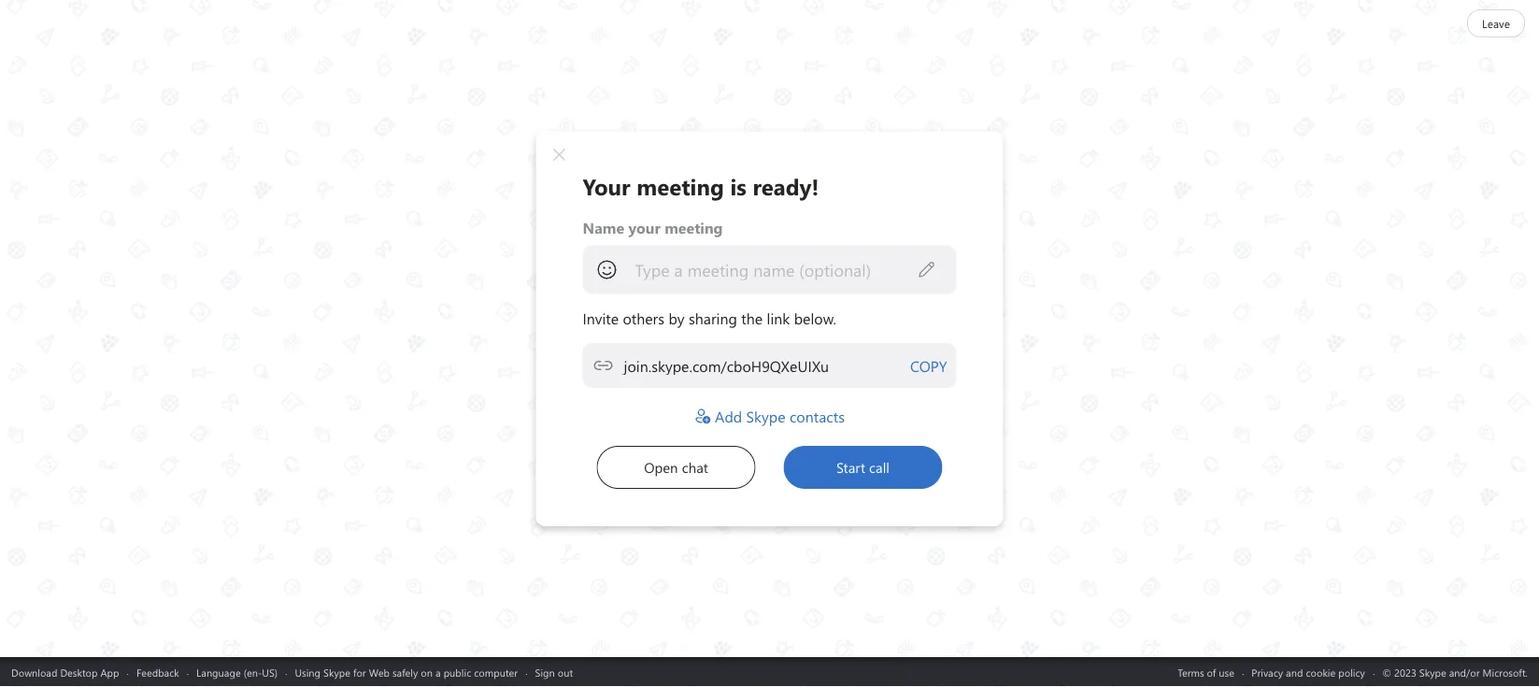 Task type: describe. For each thing, give the bounding box(es) containing it.
sign out
[[535, 665, 573, 679]]

feedback link
[[136, 665, 179, 679]]

policy
[[1339, 665, 1366, 679]]

public
[[444, 665, 471, 679]]

terms of use
[[1178, 665, 1235, 679]]

us)
[[262, 665, 278, 679]]

feedback
[[136, 665, 179, 679]]

on
[[421, 665, 433, 679]]

skype
[[324, 665, 351, 679]]

computer
[[474, 665, 518, 679]]

privacy and cookie policy link
[[1252, 665, 1366, 679]]

privacy and cookie policy
[[1252, 665, 1366, 679]]

Type a meeting name (optional) text field
[[634, 258, 918, 280]]

privacy
[[1252, 665, 1284, 679]]



Task type: vqa. For each thing, say whether or not it's contained in the screenshot.
Language (en-US) link
yes



Task type: locate. For each thing, give the bounding box(es) containing it.
out
[[558, 665, 573, 679]]

using skype for web safely on a public computer
[[295, 665, 518, 679]]

safely
[[393, 665, 418, 679]]

web
[[369, 665, 390, 679]]

and
[[1286, 665, 1304, 679]]

language
[[196, 665, 241, 679]]

sign out link
[[535, 665, 573, 679]]

app
[[100, 665, 119, 679]]

desktop
[[60, 665, 98, 679]]

for
[[353, 665, 366, 679]]

terms of use link
[[1178, 665, 1235, 679]]

cookie
[[1306, 665, 1336, 679]]

language (en-us) link
[[196, 665, 278, 679]]

use
[[1219, 665, 1235, 679]]

a
[[436, 665, 441, 679]]

download desktop app
[[11, 665, 119, 679]]

download desktop app link
[[11, 665, 119, 679]]

terms
[[1178, 665, 1205, 679]]

using
[[295, 665, 321, 679]]

using skype for web safely on a public computer link
[[295, 665, 518, 679]]

download
[[11, 665, 57, 679]]

language (en-us)
[[196, 665, 278, 679]]

of
[[1208, 665, 1217, 679]]

(en-
[[244, 665, 262, 679]]

sign
[[535, 665, 555, 679]]



